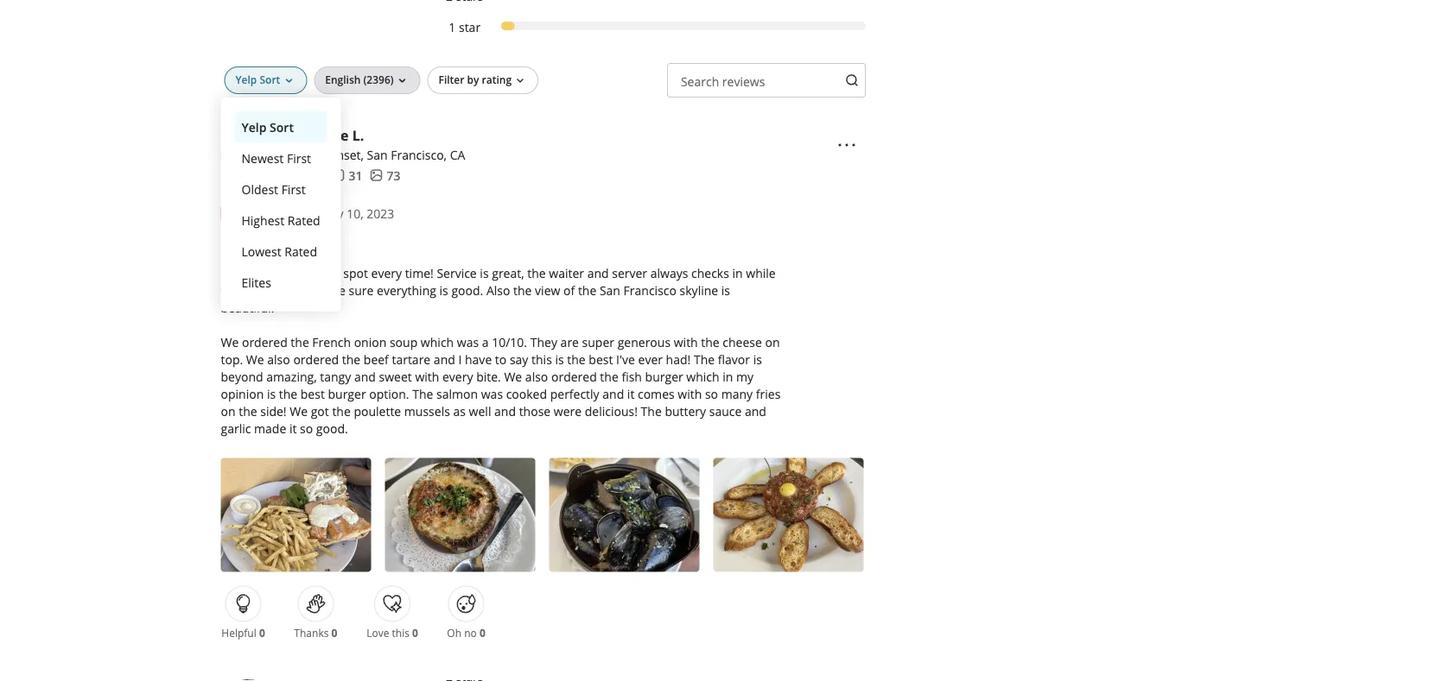 Task type: vqa. For each thing, say whether or not it's contained in the screenshot.
your
no



Task type: describe. For each thing, give the bounding box(es) containing it.
friends element
[[287, 167, 325, 184]]

by
[[467, 72, 479, 87]]

(2396)
[[363, 72, 394, 87]]

sunset,
[[323, 146, 364, 163]]

cheese
[[723, 334, 762, 351]]

salmon
[[436, 386, 478, 403]]

chez
[[221, 265, 248, 282]]

they
[[530, 334, 557, 351]]

(0 reactions) element for oh no 0
[[480, 626, 486, 640]]

the right got
[[332, 403, 351, 420]]

maman
[[251, 265, 295, 282]]

option.
[[369, 386, 409, 403]]

sweet
[[379, 369, 412, 385]]

super
[[582, 334, 615, 351]]

soup
[[390, 334, 418, 351]]

the up flavor
[[701, 334, 720, 351]]

newest first
[[242, 150, 311, 166]]

photo of evelynne l. image
[[221, 127, 276, 182]]

ca
[[450, 146, 465, 163]]

1 horizontal spatial the
[[641, 403, 662, 420]]

0 horizontal spatial was
[[457, 334, 479, 351]]

nov 10, 2023
[[321, 205, 394, 222]]

2 vertical spatial with
[[678, 386, 702, 403]]

many
[[721, 386, 753, 403]]

1 vertical spatial burger
[[328, 386, 366, 403]]

in inside we ordered the french onion soup which was a 10/10. they are super generous with the cheese on top. we also ordered the beef tartare and i have to say this is the best i've ever had! the flavor is beyond amazing, tangy and sweet with every bite. we also ordered the fish burger which in my opinion is the best burger option. the salmon was cooked perfectly and it comes with so many fries on the side! we got the poulette mussels as well and those were delicious! the buttery sauce and garlic made it so good.
[[723, 369, 733, 385]]

we
[[221, 282, 237, 299]]

we left got
[[290, 403, 308, 420]]

1 vertical spatial ordered
[[293, 352, 339, 368]]

highest rated button
[[235, 205, 327, 236]]

the up make
[[322, 265, 340, 282]]

73
[[387, 167, 401, 184]]

were
[[554, 403, 582, 420]]

well
[[469, 403, 491, 420]]

5 star rating image
[[221, 205, 314, 222]]

good. inside we ordered the french onion soup which was a 10/10. they are super generous with the cheese on top. we also ordered the beef tartare and i have to say this is the best i've ever had! the flavor is beyond amazing, tangy and sweet with every bite. we also ordered the fish burger which in my opinion is the best burger option. the salmon was cooked perfectly and it comes with so many fries on the side! we got the poulette mussels as well and those were delicious! the buttery sauce and garlic made it so good.
[[316, 421, 348, 437]]

0 vertical spatial which
[[421, 334, 454, 351]]

say
[[510, 352, 528, 368]]

we down say
[[504, 369, 522, 385]]

elites
[[242, 274, 271, 291]]

perfectly
[[550, 386, 600, 403]]

is up also
[[480, 265, 489, 282]]

oh no 0
[[447, 626, 486, 640]]

francisco,
[[391, 146, 447, 163]]

bite.
[[476, 369, 501, 385]]

fish
[[622, 369, 642, 385]]

reviews
[[722, 73, 765, 89]]

the left fish
[[600, 369, 619, 385]]

thanks 0
[[294, 626, 337, 640]]

1 vertical spatial also
[[525, 369, 548, 385]]

beef
[[364, 352, 389, 368]]

good. inside chez maman hits the spot every time! service is great, the waiter and server always checks in while we are eating to make sure everything is good. also the view of the san francisco skyline is beautiful.
[[451, 282, 483, 299]]

opinion
[[221, 386, 264, 403]]

always
[[651, 265, 688, 282]]

1 vertical spatial on
[[221, 403, 236, 420]]

a
[[482, 334, 489, 351]]

search reviews
[[681, 73, 765, 89]]

view
[[535, 282, 560, 299]]

elites button
[[235, 267, 327, 298]]

make
[[315, 282, 346, 299]]

rated for lowest rated
[[285, 243, 317, 260]]

beyond
[[221, 369, 263, 385]]

flavor
[[718, 352, 750, 368]]

in inside chez maman hits the spot every time! service is great, the waiter and server always checks in while we are eating to make sure everything is good. also the view of the san francisco skyline is beautiful.
[[733, 265, 743, 282]]

filter
[[439, 72, 465, 87]]

love this 0
[[367, 626, 418, 640]]

are inside we ordered the french onion soup which was a 10/10. they are super generous with the cheese on top. we also ordered the beef tartare and i have to say this is the best i've ever had! the flavor is beyond amazing, tangy and sweet with every bite. we also ordered the fish burger which in my opinion is the best burger option. the salmon was cooked perfectly and it comes with so many fries on the side! we got the poulette mussels as well and those were delicious! the buttery sauce and garlic made it so good.
[[561, 334, 579, 351]]

1 0 from the left
[[259, 626, 265, 640]]

and inside chez maman hits the spot every time! service is great, the waiter and server always checks in while we are eating to make sure everything is good. also the view of the san francisco skyline is beautiful.
[[587, 265, 609, 282]]

yelp sort for yelp sort button
[[242, 119, 294, 135]]

filter by rating
[[439, 72, 512, 87]]

sort for yelp sort dropdown button
[[260, 72, 280, 87]]

no
[[464, 626, 477, 640]]

2 vertical spatial ordered
[[551, 369, 597, 385]]

san inside chez maman hits the spot every time! service is great, the waiter and server always checks in while we are eating to make sure everything is good. also the view of the san francisco skyline is beautiful.
[[600, 282, 621, 299]]

16 chevron down v2 image for english (2396)
[[395, 74, 409, 88]]

and right well at the left bottom
[[494, 403, 516, 420]]

1 star
[[449, 18, 481, 35]]

checks
[[692, 265, 729, 282]]

helpful
[[222, 626, 256, 640]]

lowest rated button
[[235, 236, 327, 267]]

service
[[437, 265, 477, 282]]

had!
[[666, 352, 691, 368]]

(0 reactions) element for love this 0
[[412, 626, 418, 640]]

evelynne
[[287, 126, 349, 145]]

1 horizontal spatial burger
[[645, 369, 683, 385]]

is down checks
[[722, 282, 730, 299]]

skyline
[[680, 282, 718, 299]]

rated for highest rated
[[288, 212, 320, 228]]

search
[[681, 73, 719, 89]]

english
[[325, 72, 361, 87]]

delicious!
[[585, 403, 638, 420]]

while
[[746, 265, 776, 282]]

top.
[[221, 352, 243, 368]]

yelp for yelp sort button
[[242, 119, 267, 135]]

highest rated
[[242, 212, 320, 228]]

francisco
[[624, 282, 677, 299]]

and up delicious!
[[603, 386, 624, 403]]

great,
[[492, 265, 524, 282]]

4
[[238, 232, 244, 247]]

0 vertical spatial best
[[589, 352, 613, 368]]

search image
[[845, 74, 859, 87]]

comes
[[638, 386, 675, 403]]

(0 reactions) element for helpful 0
[[259, 626, 265, 640]]

first for oldest first
[[281, 181, 306, 197]]

yelp sort button
[[224, 66, 307, 94]]

oldest first button
[[235, 174, 327, 205]]

french
[[312, 334, 351, 351]]

l.
[[352, 126, 364, 145]]

1 vertical spatial with
[[415, 369, 439, 385]]

cooked
[[506, 386, 547, 403]]

31
[[349, 167, 363, 184]]

1
[[449, 18, 456, 35]]

side!
[[260, 403, 287, 420]]

(0 reactions) element for thanks 0
[[331, 626, 337, 640]]

0 vertical spatial with
[[674, 334, 698, 351]]

is up the my
[[753, 352, 762, 368]]



Task type: locate. For each thing, give the bounding box(es) containing it.
which
[[421, 334, 454, 351], [687, 369, 720, 385]]

yelp up yelp sort button
[[236, 72, 257, 87]]

to down 'hits'
[[300, 282, 311, 299]]

are up beautiful.
[[240, 282, 259, 299]]

1 horizontal spatial ordered
[[293, 352, 339, 368]]

outer
[[287, 146, 319, 163]]

this
[[532, 352, 552, 368], [392, 626, 410, 640]]

(0 reactions) element
[[259, 626, 265, 640], [331, 626, 337, 640], [412, 626, 418, 640], [480, 626, 486, 640]]

generous
[[618, 334, 671, 351]]

those
[[519, 403, 551, 420]]

my
[[736, 369, 754, 385]]

got
[[311, 403, 329, 420]]

newest
[[242, 150, 284, 166]]

in left the my
[[723, 369, 733, 385]]

english (2396) button
[[314, 66, 421, 94]]

0 vertical spatial first
[[287, 150, 311, 166]]

every
[[371, 265, 402, 282], [443, 369, 473, 385]]

2 horizontal spatial the
[[694, 352, 715, 368]]

0 horizontal spatial the
[[412, 386, 433, 403]]

16 review v2 image
[[331, 169, 345, 183]]

was down the bite.
[[481, 386, 503, 403]]

are right they in the left of the page
[[561, 334, 579, 351]]

we
[[221, 334, 239, 351], [246, 352, 264, 368], [504, 369, 522, 385], [290, 403, 308, 420]]

0 vertical spatial on
[[765, 334, 780, 351]]

helpful 0
[[222, 626, 265, 640]]

0 horizontal spatial good.
[[316, 421, 348, 437]]

1 horizontal spatial are
[[561, 334, 579, 351]]

buttery
[[665, 403, 706, 420]]

1 horizontal spatial to
[[495, 352, 507, 368]]

every up salmon
[[443, 369, 473, 385]]

0 right the no
[[480, 626, 486, 640]]

so up sauce
[[705, 386, 718, 403]]

0 horizontal spatial to
[[300, 282, 311, 299]]

which down had!
[[687, 369, 720, 385]]

  text field
[[667, 63, 866, 98]]

chez maman hits the spot every time! service is great, the waiter and server always checks in while we are eating to make sure everything is good. also the view of the san francisco skyline is beautiful.
[[221, 265, 776, 316]]

menu image
[[837, 135, 858, 155]]

the down super
[[567, 352, 586, 368]]

1 vertical spatial was
[[481, 386, 503, 403]]

star
[[459, 18, 481, 35]]

nov
[[321, 205, 344, 222]]

sort inside button
[[270, 119, 294, 135]]

good. down service at the top of page
[[451, 282, 483, 299]]

this inside we ordered the french onion soup which was a 10/10. they are super generous with the cheese on top. we also ordered the beef tartare and i have to say this is the best i've ever had! the flavor is beyond amazing, tangy and sweet with every bite. we also ordered the fish burger which in my opinion is the best burger option. the salmon was cooked perfectly and it comes with so many fries on the side! we got the poulette mussels as well and those were delicious! the buttery sauce and garlic made it so good.
[[532, 352, 552, 368]]

yelp sort inside button
[[242, 119, 294, 135]]

sort for yelp sort button
[[270, 119, 294, 135]]

2 horizontal spatial ordered
[[551, 369, 597, 385]]

1 vertical spatial san
[[600, 282, 621, 299]]

first for newest first
[[287, 150, 311, 166]]

yelp sort inside dropdown button
[[236, 72, 280, 87]]

oldest first
[[242, 181, 306, 197]]

2 16 chevron down v2 image from the left
[[395, 74, 409, 88]]

evelynne l. outer sunset, san francisco, ca
[[287, 126, 465, 163]]

i
[[458, 352, 462, 368]]

1 vertical spatial the
[[412, 386, 433, 403]]

onion
[[354, 334, 387, 351]]

we up the top. at bottom left
[[221, 334, 239, 351]]

0 vertical spatial this
[[532, 352, 552, 368]]

tartare
[[392, 352, 431, 368]]

photos element
[[369, 167, 401, 184]]

0 vertical spatial ordered
[[242, 334, 288, 351]]

spot
[[343, 265, 368, 282]]

fries
[[756, 386, 781, 403]]

the down great,
[[513, 282, 532, 299]]

every inside we ordered the french onion soup which was a 10/10. they are super generous with the cheese on top. we also ordered the beef tartare and i have to say this is the best i've ever had! the flavor is beyond amazing, tangy and sweet with every bite. we also ordered the fish burger which in my opinion is the best burger option. the salmon was cooked perfectly and it comes with so many fries on the side! we got the poulette mussels as well and those were delicious! the buttery sauce and garlic made it so good.
[[443, 369, 473, 385]]

2 vertical spatial the
[[641, 403, 662, 420]]

1 horizontal spatial which
[[687, 369, 720, 385]]

to
[[300, 282, 311, 299], [495, 352, 507, 368]]

(0 reactions) element right love at the bottom of page
[[412, 626, 418, 640]]

1 vertical spatial every
[[443, 369, 473, 385]]

0 vertical spatial was
[[457, 334, 479, 351]]

is up "side!"
[[267, 386, 276, 403]]

was left the a
[[457, 334, 479, 351]]

the
[[322, 265, 340, 282], [527, 265, 546, 282], [513, 282, 532, 299], [578, 282, 597, 299], [291, 334, 309, 351], [701, 334, 720, 351], [342, 352, 361, 368], [567, 352, 586, 368], [600, 369, 619, 385], [279, 386, 297, 403], [239, 403, 257, 420], [332, 403, 351, 420]]

poulette
[[354, 403, 401, 420]]

1 horizontal spatial this
[[532, 352, 552, 368]]

16 chevron down v2 image
[[282, 74, 296, 88], [395, 74, 409, 88], [513, 74, 527, 88]]

have
[[465, 352, 492, 368]]

are inside chez maman hits the spot every time! service is great, the waiter and server always checks in while we are eating to make sure everything is good. also the view of the san francisco skyline is beautiful.
[[240, 282, 259, 299]]

also
[[487, 282, 510, 299]]

lowest
[[242, 243, 281, 260]]

0 vertical spatial to
[[300, 282, 311, 299]]

0 vertical spatial every
[[371, 265, 402, 282]]

burger up comes
[[645, 369, 683, 385]]

so
[[705, 386, 718, 403], [300, 421, 313, 437]]

we ordered the french onion soup which was a 10/10. they are super generous with the cheese on top. we also ordered the beef tartare and i have to say this is the best i've ever had! the flavor is beyond amazing, tangy and sweet with every bite. we also ordered the fish burger which in my opinion is the best burger option. the salmon was cooked perfectly and it comes with so many fries on the side! we got the poulette mussels as well and those were delicious! the buttery sauce and garlic made it so good.
[[221, 334, 781, 437]]

is down they in the left of the page
[[555, 352, 564, 368]]

to inside we ordered the french onion soup which was a 10/10. they are super generous with the cheese on top. we also ordered the beef tartare and i have to say this is the best i've ever had! the flavor is beyond amazing, tangy and sweet with every bite. we also ordered the fish burger which in my opinion is the best burger option. the salmon was cooked perfectly and it comes with so many fries on the side! we got the poulette mussels as well and those were delicious! the buttery sauce and garlic made it so good.
[[495, 352, 507, 368]]

good. down got
[[316, 421, 348, 437]]

1 vertical spatial are
[[561, 334, 579, 351]]

and left i
[[434, 352, 455, 368]]

0 vertical spatial are
[[240, 282, 259, 299]]

16 chevron down v2 image up yelp sort button
[[282, 74, 296, 88]]

0 vertical spatial so
[[705, 386, 718, 403]]

4 photos link
[[238, 232, 283, 247]]

it down fish
[[627, 386, 635, 403]]

ordered up the top. at bottom left
[[242, 334, 288, 351]]

16 chevron down v2 image for yelp sort
[[282, 74, 296, 88]]

1 horizontal spatial best
[[589, 352, 613, 368]]

yelp sort
[[236, 72, 280, 87], [242, 119, 294, 135]]

0 horizontal spatial this
[[392, 626, 410, 640]]

yelp sort up yelp sort button
[[236, 72, 280, 87]]

1 vertical spatial to
[[495, 352, 507, 368]]

1 horizontal spatial on
[[765, 334, 780, 351]]

1 horizontal spatial san
[[600, 282, 621, 299]]

3 (0 reactions) element from the left
[[412, 626, 418, 640]]

0 vertical spatial yelp
[[236, 72, 257, 87]]

this down they in the left of the page
[[532, 352, 552, 368]]

16 chevron down v2 image inside english (2396) popup button
[[395, 74, 409, 88]]

(0 reactions) element right helpful
[[259, 626, 265, 640]]

and right waiter
[[587, 265, 609, 282]]

10,
[[347, 205, 364, 222]]

best up got
[[301, 386, 325, 403]]

the right had!
[[694, 352, 715, 368]]

san down the server
[[600, 282, 621, 299]]

time!
[[405, 265, 434, 282]]

san up 16 photos v2
[[367, 146, 388, 163]]

276
[[304, 167, 325, 184]]

1 vertical spatial best
[[301, 386, 325, 403]]

(0 reactions) element right the no
[[480, 626, 486, 640]]

0
[[259, 626, 265, 640], [331, 626, 337, 640], [412, 626, 418, 640], [480, 626, 486, 640]]

also up the cooked
[[525, 369, 548, 385]]

0 right thanks
[[331, 626, 337, 640]]

beautiful.
[[221, 300, 274, 316]]

with up had!
[[674, 334, 698, 351]]

1 horizontal spatial was
[[481, 386, 503, 403]]

first up friends element
[[287, 150, 311, 166]]

0 vertical spatial rated
[[288, 212, 320, 228]]

1 vertical spatial yelp sort
[[242, 119, 294, 135]]

1 16 chevron down v2 image from the left
[[282, 74, 296, 88]]

yelp sort up the newest
[[242, 119, 294, 135]]

1 (0 reactions) element from the left
[[259, 626, 265, 640]]

highest
[[242, 212, 284, 228]]

in left the while
[[733, 265, 743, 282]]

yelp sort button
[[235, 111, 327, 142]]

16 chevron down v2 image right rating
[[513, 74, 527, 88]]

photos
[[247, 232, 283, 247]]

0 vertical spatial burger
[[645, 369, 683, 385]]

0 vertical spatial yelp sort
[[236, 72, 280, 87]]

1 horizontal spatial 16 chevron down v2 image
[[395, 74, 409, 88]]

to inside chez maman hits the spot every time! service is great, the waiter and server always checks in while we are eating to make sure everything is good. also the view of the san francisco skyline is beautiful.
[[300, 282, 311, 299]]

4 (0 reactions) element from the left
[[480, 626, 486, 640]]

with up buttery
[[678, 386, 702, 403]]

oldest
[[242, 181, 278, 197]]

0 vertical spatial in
[[733, 265, 743, 282]]

4 0 from the left
[[480, 626, 486, 640]]

in
[[733, 265, 743, 282], [723, 369, 733, 385]]

0 horizontal spatial every
[[371, 265, 402, 282]]

rated left nov
[[288, 212, 320, 228]]

on right the cheese
[[765, 334, 780, 351]]

and down beef
[[354, 369, 376, 385]]

0 horizontal spatial burger
[[328, 386, 366, 403]]

the up "view"
[[527, 265, 546, 282]]

1 vertical spatial yelp
[[242, 119, 267, 135]]

we up beyond
[[246, 352, 264, 368]]

1 vertical spatial first
[[281, 181, 306, 197]]

1 horizontal spatial it
[[627, 386, 635, 403]]

sauce
[[709, 403, 742, 420]]

2 horizontal spatial 16 chevron down v2 image
[[513, 74, 527, 88]]

are
[[240, 282, 259, 299], [561, 334, 579, 351]]

which up tartare
[[421, 334, 454, 351]]

1 horizontal spatial good.
[[451, 282, 483, 299]]

filter reviews by 1 star rating element
[[428, 18, 866, 35]]

the down the 'amazing,'
[[279, 386, 297, 403]]

reviews element
[[331, 167, 363, 184]]

16 chevron down v2 image right the "(2396)"
[[395, 74, 409, 88]]

san inside evelynne l. outer sunset, san francisco, ca
[[367, 146, 388, 163]]

0 vertical spatial san
[[367, 146, 388, 163]]

newest first button
[[235, 142, 327, 174]]

1 vertical spatial in
[[723, 369, 733, 385]]

the down comes
[[641, 403, 662, 420]]

hits
[[298, 265, 319, 282]]

to left say
[[495, 352, 507, 368]]

as
[[453, 403, 466, 420]]

every up everything at the top of page
[[371, 265, 402, 282]]

1 vertical spatial which
[[687, 369, 720, 385]]

1 vertical spatial this
[[392, 626, 410, 640]]

1 vertical spatial sort
[[270, 119, 294, 135]]

the up tangy
[[342, 352, 361, 368]]

rated
[[288, 212, 320, 228], [285, 243, 317, 260]]

0 horizontal spatial 16 chevron down v2 image
[[282, 74, 296, 88]]

lowest rated
[[242, 243, 317, 260]]

3 0 from the left
[[412, 626, 418, 640]]

yelp
[[236, 72, 257, 87], [242, 119, 267, 135]]

1 vertical spatial rated
[[285, 243, 317, 260]]

yelp up the newest
[[242, 119, 267, 135]]

3 16 chevron down v2 image from the left
[[513, 74, 527, 88]]

1 vertical spatial it
[[289, 421, 297, 437]]

0 horizontal spatial san
[[367, 146, 388, 163]]

2 0 from the left
[[331, 626, 337, 640]]

(0 reactions) element right thanks
[[331, 626, 337, 640]]

1 vertical spatial so
[[300, 421, 313, 437]]

sort inside dropdown button
[[260, 72, 280, 87]]

on up garlic
[[221, 403, 236, 420]]

2 (0 reactions) element from the left
[[331, 626, 337, 640]]

the
[[694, 352, 715, 368], [412, 386, 433, 403], [641, 403, 662, 420]]

everything
[[377, 282, 436, 299]]

16 chevron down v2 image for filter by rating
[[513, 74, 527, 88]]

0 horizontal spatial are
[[240, 282, 259, 299]]

4 photos
[[238, 232, 283, 247]]

good.
[[451, 282, 483, 299], [316, 421, 348, 437]]

yelp inside dropdown button
[[236, 72, 257, 87]]

yelp for yelp sort dropdown button
[[236, 72, 257, 87]]

with
[[674, 334, 698, 351], [415, 369, 439, 385], [678, 386, 702, 403]]

0 horizontal spatial which
[[421, 334, 454, 351]]

0 horizontal spatial ordered
[[242, 334, 288, 351]]

first
[[287, 150, 311, 166], [281, 181, 306, 197]]

made
[[254, 421, 286, 437]]

the right of at left top
[[578, 282, 597, 299]]

0 vertical spatial good.
[[451, 282, 483, 299]]

ever
[[638, 352, 663, 368]]

1 horizontal spatial also
[[525, 369, 548, 385]]

ordered down french
[[293, 352, 339, 368]]

0 vertical spatial the
[[694, 352, 715, 368]]

every inside chez maman hits the spot every time! service is great, the waiter and server always checks in while we are eating to make sure everything is good. also the view of the san francisco skyline is beautiful.
[[371, 265, 402, 282]]

so down got
[[300, 421, 313, 437]]

0 vertical spatial sort
[[260, 72, 280, 87]]

0 horizontal spatial so
[[300, 421, 313, 437]]

16 photos v2 image
[[369, 169, 383, 183]]

burger down tangy
[[328, 386, 366, 403]]

16 chevron down v2 image inside yelp sort dropdown button
[[282, 74, 296, 88]]

oh
[[447, 626, 462, 640]]

rating
[[482, 72, 512, 87]]

0 vertical spatial it
[[627, 386, 635, 403]]

the left french
[[291, 334, 309, 351]]

also up the 'amazing,'
[[267, 352, 290, 368]]

0 horizontal spatial best
[[301, 386, 325, 403]]

thanks
[[294, 626, 329, 640]]

sort up yelp sort button
[[260, 72, 280, 87]]

is down service at the top of page
[[440, 282, 448, 299]]

server
[[612, 265, 647, 282]]

i've
[[616, 352, 635, 368]]

1 horizontal spatial so
[[705, 386, 718, 403]]

sure
[[349, 282, 374, 299]]

it right made at the bottom left of the page
[[289, 421, 297, 437]]

this right love at the bottom of page
[[392, 626, 410, 640]]

the down opinion
[[239, 403, 257, 420]]

amazing,
[[266, 369, 317, 385]]

0 horizontal spatial it
[[289, 421, 297, 437]]

0 right helpful
[[259, 626, 265, 640]]

1 horizontal spatial every
[[443, 369, 473, 385]]

ordered up perfectly
[[551, 369, 597, 385]]

16 chevron down v2 image inside filter by rating dropdown button
[[513, 74, 527, 88]]

0 horizontal spatial on
[[221, 403, 236, 420]]

0 horizontal spatial also
[[267, 352, 290, 368]]

and down the "fries"
[[745, 403, 767, 420]]

0 right love at the bottom of page
[[412, 626, 418, 640]]

garlic
[[221, 421, 251, 437]]

the up mussels
[[412, 386, 433, 403]]

1 vertical spatial good.
[[316, 421, 348, 437]]

0 vertical spatial also
[[267, 352, 290, 368]]

yelp sort for yelp sort dropdown button
[[236, 72, 280, 87]]

rated up 'hits'
[[285, 243, 317, 260]]

best down super
[[589, 352, 613, 368]]

first up highest rated
[[281, 181, 306, 197]]

evelynne l. link
[[287, 126, 364, 145]]

yelp inside button
[[242, 119, 267, 135]]

filter by rating button
[[427, 66, 539, 94]]

ordered
[[242, 334, 288, 351], [293, 352, 339, 368], [551, 369, 597, 385]]

sort up newest first button
[[270, 119, 294, 135]]

with down tartare
[[415, 369, 439, 385]]



